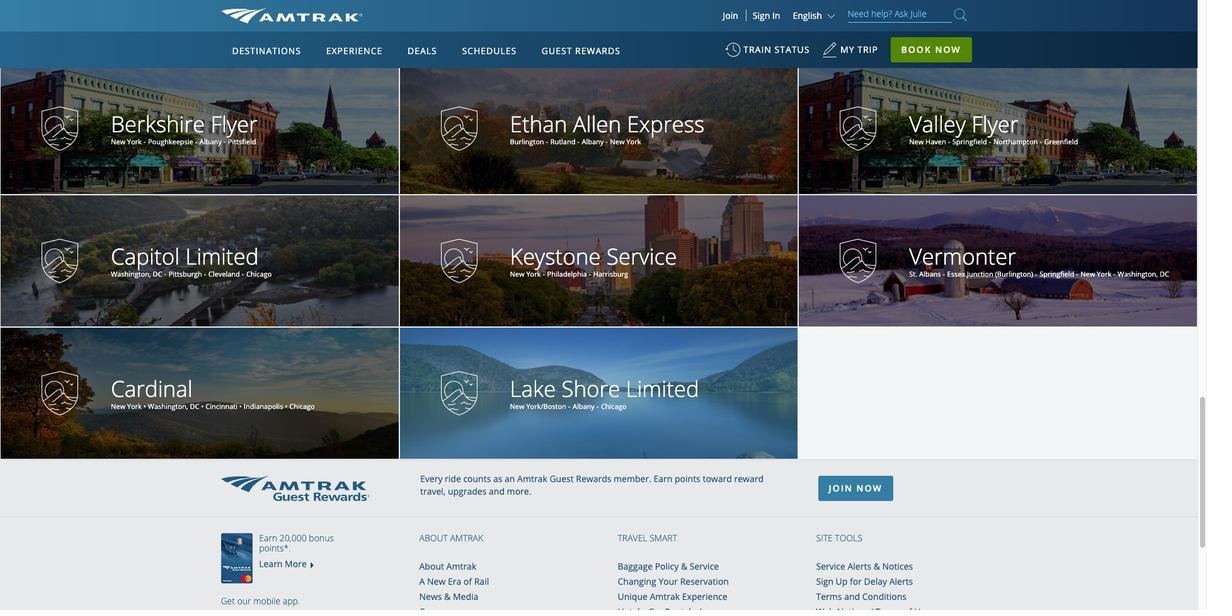 Task type: describe. For each thing, give the bounding box(es) containing it.
lake shore limited image
[[441, 371, 477, 415]]

now
[[936, 43, 961, 55]]

albany left syracuse at the top of the page
[[547, 4, 569, 14]]

reward
[[735, 473, 764, 485]]

cardinal image
[[42, 371, 78, 415]]

my trip button
[[823, 38, 879, 69]]

my trip
[[841, 43, 879, 55]]

washington, inside capitol limited washington, dc pittsburgh cleveland chicago
[[111, 269, 151, 279]]

syracuse
[[576, 4, 605, 14]]

keystone service image
[[441, 239, 477, 283]]

rewards inside popup button
[[575, 45, 621, 57]]

vermonter st. albans essex junction (burlington) springfield new york washington, dc
[[910, 241, 1170, 279]]

site tools
[[817, 532, 863, 544]]

dc inside "new york washington, dc charleston savannah jacksonville orlando tampa / miami"
[[989, 0, 998, 10]]

new inside 'ethan allen express burlington rutland albany new york'
[[610, 137, 625, 146]]

service alerts & notices link
[[817, 560, 913, 572]]

amtrak inside baggage policy & service changing your reservation unique amtrak experience
[[650, 591, 680, 603]]

lake
[[510, 374, 556, 403]]

fl
[[237, 4, 244, 14]]

limited inside capitol limited washington, dc pittsburgh cleveland chicago
[[185, 241, 259, 271]]

more
[[285, 558, 307, 570]]

lorton,
[[111, 4, 134, 14]]

train
[[744, 43, 772, 55]]

new inside 'berkshire flyer new york poughkeepsie albany pittsfield'
[[111, 137, 125, 146]]

empire service image
[[441, 0, 477, 18]]

terms
[[817, 591, 842, 603]]

earn 20,000 bonus points*. learn more
[[259, 532, 334, 570]]

limited inside "lake shore limited new york/boston albany chicago"
[[626, 374, 700, 403]]

deals button
[[403, 33, 442, 69]]

guest rewards
[[542, 45, 621, 57]]

experience inside baggage policy & service changing your reservation unique amtrak experience
[[682, 591, 728, 603]]

new inside keystone service new york philadelphia harrisburg
[[510, 269, 525, 279]]

keystone
[[510, 241, 601, 271]]

points*.
[[259, 542, 291, 554]]

ethan allen express image
[[441, 107, 477, 151]]

york inside 'vermonter st. albans essex junction (burlington) springfield new york washington, dc'
[[1097, 269, 1112, 279]]

get our mobile app.
[[221, 595, 300, 607]]

tampa
[[910, 9, 932, 18]]

(orlando)
[[246, 4, 277, 14]]

ethan allen express burlington rutland albany new york
[[510, 109, 705, 146]]

(washington,
[[146, 4, 188, 14]]

an
[[505, 473, 515, 485]]

join now
[[829, 482, 883, 494]]

new inside valley flyer new haven springfield northampton greenfield
[[910, 137, 924, 146]]

trip
[[858, 43, 879, 55]]

destinations
[[232, 45, 301, 57]]

essex
[[948, 269, 966, 279]]

earn inside earn 20,000 bonus points*. learn more
[[259, 532, 277, 544]]

every ride counts as an amtrak guest rewards member. earn points toward reward travel, upgrades and more.
[[420, 473, 764, 497]]

travel,
[[420, 485, 446, 497]]

rewards inside every ride counts as an amtrak guest rewards member. earn points toward reward travel, upgrades and more.
[[576, 473, 612, 485]]

valley flyer new haven springfield northampton greenfield
[[910, 109, 1078, 146]]

charleston
[[1005, 0, 1040, 10]]

and inside every ride counts as an amtrak guest rewards member. earn points toward reward travel, upgrades and more.
[[489, 485, 505, 497]]

application inside "banner"
[[268, 105, 570, 282]]

tools
[[835, 532, 863, 544]]

buffalo
[[650, 4, 673, 14]]

express
[[627, 109, 705, 139]]

1 • from the left
[[144, 402, 146, 411]]

new york albany syracuse rochester buffalo niagara falls
[[510, 4, 720, 14]]

more.
[[507, 485, 532, 497]]

amtrak image
[[221, 8, 362, 23]]

northeast regional image
[[840, 107, 877, 151]]

1 horizontal spatial alerts
[[890, 575, 913, 587]]

chicago for lake shore limited
[[601, 402, 627, 411]]

mobile
[[253, 595, 281, 607]]

rutland
[[551, 137, 576, 146]]

amtrak up about amtrak link
[[450, 532, 483, 544]]

english button
[[793, 9, 839, 21]]

as
[[493, 473, 503, 485]]

silver service / palmetto image
[[840, 0, 877, 18]]

book now
[[902, 43, 961, 55]]

amtrak guest rewards preferred mastercard image
[[221, 533, 259, 584]]

about for about amtrak a new era of rail news & media
[[419, 560, 444, 572]]

cardinal
[[111, 374, 193, 403]]

chicago inside cardinal new york • washington, dc • cincinnati • indianapolis • chicago
[[289, 402, 315, 411]]

our
[[237, 595, 251, 607]]

every
[[420, 473, 443, 485]]

travel
[[618, 532, 648, 544]]

capitol limited washington, dc pittsburgh cleveland chicago
[[111, 241, 272, 279]]

greenfield
[[1045, 137, 1078, 146]]

unique
[[618, 591, 648, 603]]

capitol
[[111, 241, 180, 271]]

terms and conditions link
[[817, 591, 907, 603]]

rochester
[[611, 4, 643, 14]]

upgrades
[[448, 485, 487, 497]]

york inside 'berkshire flyer new york poughkeepsie albany pittsfield'
[[127, 137, 142, 146]]

2 • from the left
[[201, 402, 204, 411]]

member.
[[614, 473, 652, 485]]

app.
[[283, 595, 300, 607]]

sign inside service alerts & notices sign up for delay alerts terms and conditions
[[817, 575, 834, 587]]

alt text image
[[42, 0, 78, 18]]

allen
[[573, 109, 622, 139]]

new inside "lake shore limited new york/boston albany chicago"
[[510, 402, 525, 411]]

& inside about amtrak a new era of rail news & media
[[444, 591, 451, 603]]

valley
[[910, 109, 966, 139]]

status
[[775, 43, 810, 55]]

about amtrak a new era of rail news & media
[[419, 560, 489, 603]]

harrisburg
[[594, 269, 628, 279]]

albany for lake shore limited
[[573, 402, 595, 411]]

join for join
[[723, 9, 739, 21]]

washington, inside "new york washington, dc charleston savannah jacksonville orlando tampa / miami"
[[947, 0, 987, 10]]

pittsburgh
[[169, 269, 202, 279]]

book
[[902, 43, 932, 55]]

travel smart
[[618, 532, 678, 544]]

ride
[[445, 473, 461, 485]]

points
[[675, 473, 701, 485]]

haven
[[926, 137, 947, 146]]

vermonter image
[[840, 239, 877, 283]]

flyer for valley flyer
[[972, 109, 1019, 139]]

berkshire
[[111, 109, 205, 139]]

news & media link
[[419, 591, 479, 603]]

3 • from the left
[[239, 402, 242, 411]]

policy
[[655, 560, 679, 572]]

sign inside "banner"
[[753, 9, 770, 21]]

sign in
[[753, 9, 781, 21]]

a
[[419, 575, 425, 587]]



Task type: locate. For each thing, give the bounding box(es) containing it.
earn left "points"
[[654, 473, 673, 485]]

earn left 20,000
[[259, 532, 277, 544]]

limited
[[185, 241, 259, 271], [626, 374, 700, 403]]

sanford,
[[208, 4, 235, 14]]

sign up for delay alerts link
[[817, 575, 913, 587]]

york inside 'ethan allen express burlington rutland albany new york'
[[627, 137, 641, 146]]

springfield right (burlington)
[[1040, 269, 1075, 279]]

about for about amtrak
[[419, 532, 448, 544]]

dc inside capitol limited washington, dc pittsburgh cleveland chicago
[[153, 269, 162, 279]]

dc)
[[190, 4, 202, 14]]

chicago inside capitol limited washington, dc pittsburgh cleveland chicago
[[246, 269, 272, 279]]

0 vertical spatial rewards
[[575, 45, 621, 57]]

washington,
[[947, 0, 987, 10], [111, 269, 151, 279], [1118, 269, 1158, 279], [148, 402, 188, 411]]

flyer inside valley flyer new haven springfield northampton greenfield
[[972, 109, 1019, 139]]

dc inside cardinal new york • washington, dc • cincinnati • indianapolis • chicago
[[190, 402, 199, 411]]

service
[[607, 241, 677, 271], [690, 560, 719, 572], [817, 560, 846, 572]]

springfield right haven
[[953, 137, 988, 146]]

era
[[448, 575, 461, 587]]

amtrak up the of
[[447, 560, 477, 572]]

guest inside every ride counts as an amtrak guest rewards member. earn points toward reward travel, upgrades and more.
[[550, 473, 574, 485]]

2 horizontal spatial &
[[874, 560, 880, 572]]

1 vertical spatial alerts
[[890, 575, 913, 587]]

rewards down syracuse at the top of the page
[[575, 45, 621, 57]]

1 vertical spatial and
[[845, 591, 860, 603]]

& for alerts
[[874, 560, 880, 572]]

my
[[841, 43, 855, 55]]

toward
[[703, 473, 732, 485]]

rewards left member.
[[576, 473, 612, 485]]

service inside service alerts & notices sign up for delay alerts terms and conditions
[[817, 560, 846, 572]]

0 horizontal spatial earn
[[259, 532, 277, 544]]

alerts down the notices
[[890, 575, 913, 587]]

up
[[836, 575, 848, 587]]

burlington
[[510, 137, 544, 146]]

albany
[[547, 4, 569, 14], [200, 137, 222, 146], [582, 137, 604, 146], [573, 402, 595, 411]]

4 • from the left
[[285, 402, 288, 411]]

/
[[934, 9, 936, 18]]

0 vertical spatial guest
[[542, 45, 573, 57]]

20,000
[[280, 532, 307, 544]]

capitol limited image
[[42, 239, 78, 283]]

0 vertical spatial sign
[[753, 9, 770, 21]]

amtrak up the "more."
[[517, 473, 548, 485]]

new
[[910, 0, 924, 10], [510, 4, 525, 14], [111, 137, 125, 146], [610, 137, 625, 146], [910, 137, 924, 146], [510, 269, 525, 279], [1081, 269, 1096, 279], [111, 402, 125, 411], [510, 402, 525, 411], [427, 575, 446, 587]]

rail
[[474, 575, 489, 587]]

reservation
[[680, 575, 729, 587]]

ethan
[[510, 109, 568, 139]]

regions map image
[[268, 105, 570, 282]]

0 horizontal spatial &
[[444, 591, 451, 603]]

sign left in
[[753, 9, 770, 21]]

1 about from the top
[[419, 532, 448, 544]]

0 vertical spatial and
[[489, 485, 505, 497]]

york inside cardinal new york • washington, dc • cincinnati • indianapolis • chicago
[[127, 402, 142, 411]]

york/boston
[[527, 402, 567, 411]]

1 horizontal spatial springfield
[[1040, 269, 1075, 279]]

destinations button
[[227, 33, 306, 69]]

book now button
[[891, 37, 972, 62]]

washington, inside 'vermonter st. albans essex junction (burlington) springfield new york washington, dc'
[[1118, 269, 1158, 279]]

york inside "new york washington, dc charleston savannah jacksonville orlando tampa / miami"
[[926, 0, 940, 10]]

keystone service new york philadelphia harrisburg
[[510, 241, 677, 279]]

counts
[[463, 473, 491, 485]]

1 horizontal spatial limited
[[626, 374, 700, 403]]

join right falls at the right top of the page
[[723, 9, 739, 21]]

albany right rutland
[[582, 137, 604, 146]]

flyer inside 'berkshire flyer new york poughkeepsie albany pittsfield'
[[211, 109, 258, 139]]

st.
[[910, 269, 918, 279]]

poughkeepsie
[[148, 137, 193, 146]]

washington, inside cardinal new york • washington, dc • cincinnati • indianapolis • chicago
[[148, 402, 188, 411]]

(burlington)
[[996, 269, 1034, 279]]

0 vertical spatial limited
[[185, 241, 259, 271]]

2 flyer from the left
[[972, 109, 1019, 139]]

news
[[419, 591, 442, 603]]

philadelphia
[[547, 269, 587, 279]]

1 vertical spatial limited
[[626, 374, 700, 403]]

delay
[[864, 575, 887, 587]]

0 horizontal spatial service
[[607, 241, 677, 271]]

vermonter
[[910, 241, 1017, 271]]

0 vertical spatial join
[[723, 9, 739, 21]]

albany right york/boston at the bottom left of page
[[573, 402, 595, 411]]

and
[[489, 485, 505, 497], [845, 591, 860, 603]]

about
[[419, 532, 448, 544], [419, 560, 444, 572]]

amtrak inside every ride counts as an amtrak guest rewards member. earn points toward reward travel, upgrades and more.
[[517, 473, 548, 485]]

flyer
[[211, 109, 258, 139], [972, 109, 1019, 139]]

0 horizontal spatial alerts
[[848, 560, 872, 572]]

and down as
[[489, 485, 505, 497]]

new inside cardinal new york • washington, dc • cincinnati • indianapolis • chicago
[[111, 402, 125, 411]]

pittsfield
[[228, 137, 256, 146]]

albany inside 'berkshire flyer new york poughkeepsie albany pittsfield'
[[200, 137, 222, 146]]

1 horizontal spatial and
[[845, 591, 860, 603]]

1 vertical spatial experience
[[682, 591, 728, 603]]

search icon image
[[955, 6, 967, 23]]

albany for berkshire flyer
[[200, 137, 222, 146]]

sign up terms
[[817, 575, 834, 587]]

& down a new era of rail link
[[444, 591, 451, 603]]

None text field
[[106, 0, 386, 14], [106, 109, 386, 146], [905, 241, 1185, 279], [106, 374, 386, 411], [106, 0, 386, 14], [106, 109, 386, 146], [905, 241, 1185, 279], [106, 374, 386, 411]]

& up delay
[[874, 560, 880, 572]]

york inside keystone service new york philadelphia harrisburg
[[527, 269, 541, 279]]

& inside baggage policy & service changing your reservation unique amtrak experience
[[681, 560, 688, 572]]

dc
[[989, 0, 998, 10], [153, 269, 162, 279], [1160, 269, 1170, 279], [190, 402, 199, 411]]

experience button
[[321, 33, 388, 69]]

0 horizontal spatial experience
[[326, 45, 383, 57]]

1 vertical spatial earn
[[259, 532, 277, 544]]

jacksonville
[[1084, 0, 1121, 10]]

0 horizontal spatial springfield
[[953, 137, 988, 146]]

train status link
[[726, 38, 810, 69]]

albans
[[920, 269, 941, 279]]

new york washington, dc charleston savannah jacksonville orlando tampa / miami
[[910, 0, 1156, 18]]

cardinal new york • washington, dc • cincinnati • indianapolis • chicago
[[111, 374, 315, 411]]

about inside about amtrak a new era of rail news & media
[[419, 560, 444, 572]]

1 vertical spatial springfield
[[1040, 269, 1075, 279]]

new inside 'vermonter st. albans essex junction (burlington) springfield new york washington, dc'
[[1081, 269, 1096, 279]]

0 vertical spatial springfield
[[953, 137, 988, 146]]

0 horizontal spatial limited
[[185, 241, 259, 271]]

learn
[[259, 558, 283, 570]]

unique amtrak experience link
[[618, 591, 728, 603]]

shore
[[562, 374, 620, 403]]

notices
[[883, 560, 913, 572]]

banner
[[0, 0, 1198, 291]]

indianapolis
[[244, 402, 283, 411]]

join button
[[716, 9, 747, 21]]

banner containing join
[[0, 0, 1198, 291]]

0 vertical spatial earn
[[654, 473, 673, 485]]

sign
[[753, 9, 770, 21], [817, 575, 834, 587]]

about up a
[[419, 560, 444, 572]]

new inside "new york washington, dc charleston savannah jacksonville orlando tampa / miami"
[[910, 0, 924, 10]]

join for join now
[[829, 482, 853, 494]]

1 horizontal spatial sign
[[817, 575, 834, 587]]

0 horizontal spatial join
[[723, 9, 739, 21]]

0 horizontal spatial flyer
[[211, 109, 258, 139]]

and down for
[[845, 591, 860, 603]]

flyer for berkshire flyer
[[211, 109, 258, 139]]

sign in button
[[753, 9, 781, 21]]

chicago for capitol limited
[[246, 269, 272, 279]]

deals
[[408, 45, 437, 57]]

join inside "banner"
[[723, 9, 739, 21]]

springfield inside 'vermonter st. albans essex junction (burlington) springfield new york washington, dc'
[[1040, 269, 1075, 279]]

albany inside "lake shore limited new york/boston albany chicago"
[[573, 402, 595, 411]]

1 horizontal spatial join
[[829, 482, 853, 494]]

smart
[[650, 532, 678, 544]]

amtrak inside about amtrak a new era of rail news & media
[[447, 560, 477, 572]]

1 vertical spatial sign
[[817, 575, 834, 587]]

media
[[453, 591, 479, 603]]

guest inside popup button
[[542, 45, 573, 57]]

changing
[[618, 575, 657, 587]]

1 vertical spatial guest
[[550, 473, 574, 485]]

Please enter your search item search field
[[848, 6, 952, 23]]

0 horizontal spatial sign
[[753, 9, 770, 21]]

about amtrak
[[419, 532, 483, 544]]

footer containing every ride counts as an amtrak guest rewards member. earn points toward reward travel, upgrades and more.
[[0, 459, 1198, 610]]

albany inside 'ethan allen express burlington rutland albany new york'
[[582, 137, 604, 146]]

your
[[659, 575, 678, 587]]

a new era of rail link
[[419, 575, 489, 587]]

2 about from the top
[[419, 560, 444, 572]]

site
[[817, 532, 833, 544]]

service inside keystone service new york philadelphia harrisburg
[[607, 241, 677, 271]]

amtrak guest rewards image
[[221, 476, 370, 501]]

amtrak down your
[[650, 591, 680, 603]]

2 horizontal spatial service
[[817, 560, 846, 572]]

footer
[[0, 459, 1198, 610]]

about up about amtrak link
[[419, 532, 448, 544]]

join left now
[[829, 482, 853, 494]]

2 horizontal spatial chicago
[[601, 402, 627, 411]]

albany for ethan allen express
[[582, 137, 604, 146]]

northampton
[[994, 137, 1038, 146]]

0 vertical spatial about
[[419, 532, 448, 544]]

0 vertical spatial alerts
[[848, 560, 872, 572]]

schedules link
[[457, 32, 522, 68]]

conditions
[[863, 591, 907, 603]]

orlando
[[1127, 0, 1154, 10]]

1 flyer from the left
[[211, 109, 258, 139]]

baggage policy & service link
[[618, 560, 719, 572]]

0 horizontal spatial chicago
[[246, 269, 272, 279]]

application
[[268, 105, 570, 282]]

and inside service alerts & notices sign up for delay alerts terms and conditions
[[845, 591, 860, 603]]

experience inside experience popup button
[[326, 45, 383, 57]]

english
[[793, 9, 822, 21]]

1 vertical spatial about
[[419, 560, 444, 572]]

1 horizontal spatial chicago
[[289, 402, 315, 411]]

alerts up for
[[848, 560, 872, 572]]

1 horizontal spatial earn
[[654, 473, 673, 485]]

new inside about amtrak a new era of rail news & media
[[427, 575, 446, 587]]

in
[[773, 9, 781, 21]]

1 horizontal spatial flyer
[[972, 109, 1019, 139]]

falls
[[706, 4, 720, 14]]

& for policy
[[681, 560, 688, 572]]

& right policy
[[681, 560, 688, 572]]

None text field
[[506, 0, 786, 14], [905, 0, 1185, 18], [506, 109, 786, 146], [905, 109, 1185, 146], [106, 241, 386, 279], [506, 241, 786, 279], [506, 374, 786, 411], [506, 0, 786, 14], [905, 0, 1185, 18], [506, 109, 786, 146], [905, 109, 1185, 146], [106, 241, 386, 279], [506, 241, 786, 279], [506, 374, 786, 411]]

niagara
[[679, 4, 704, 14]]

va
[[136, 4, 144, 14]]

1 horizontal spatial experience
[[682, 591, 728, 603]]

& inside service alerts & notices sign up for delay alerts terms and conditions
[[874, 560, 880, 572]]

join inside footer
[[829, 482, 853, 494]]

guest rewards button
[[537, 33, 626, 69]]

0 horizontal spatial and
[[489, 485, 505, 497]]

earn inside every ride counts as an amtrak guest rewards member. earn points toward reward travel, upgrades and more.
[[654, 473, 673, 485]]

1 vertical spatial rewards
[[576, 473, 612, 485]]

1 horizontal spatial &
[[681, 560, 688, 572]]

berkshire flyer new york poughkeepsie albany pittsfield
[[111, 109, 258, 146]]

earn
[[654, 473, 673, 485], [259, 532, 277, 544]]

1 horizontal spatial service
[[690, 560, 719, 572]]

chicago inside "lake shore limited new york/boston albany chicago"
[[601, 402, 627, 411]]

springfield inside valley flyer new haven springfield northampton greenfield
[[953, 137, 988, 146]]

albany left pittsfield
[[200, 137, 222, 146]]

cleveland
[[209, 269, 240, 279]]

service inside baggage policy & service changing your reservation unique amtrak experience
[[690, 560, 719, 572]]

baggage
[[618, 560, 653, 572]]

1 vertical spatial join
[[829, 482, 853, 494]]

dc inside 'vermonter st. albans essex junction (burlington) springfield new york washington, dc'
[[1160, 269, 1170, 279]]

train status
[[744, 43, 810, 55]]

0 vertical spatial experience
[[326, 45, 383, 57]]

alerts
[[848, 560, 872, 572], [890, 575, 913, 587]]



Task type: vqa. For each thing, say whether or not it's contained in the screenshot.
bridge
no



